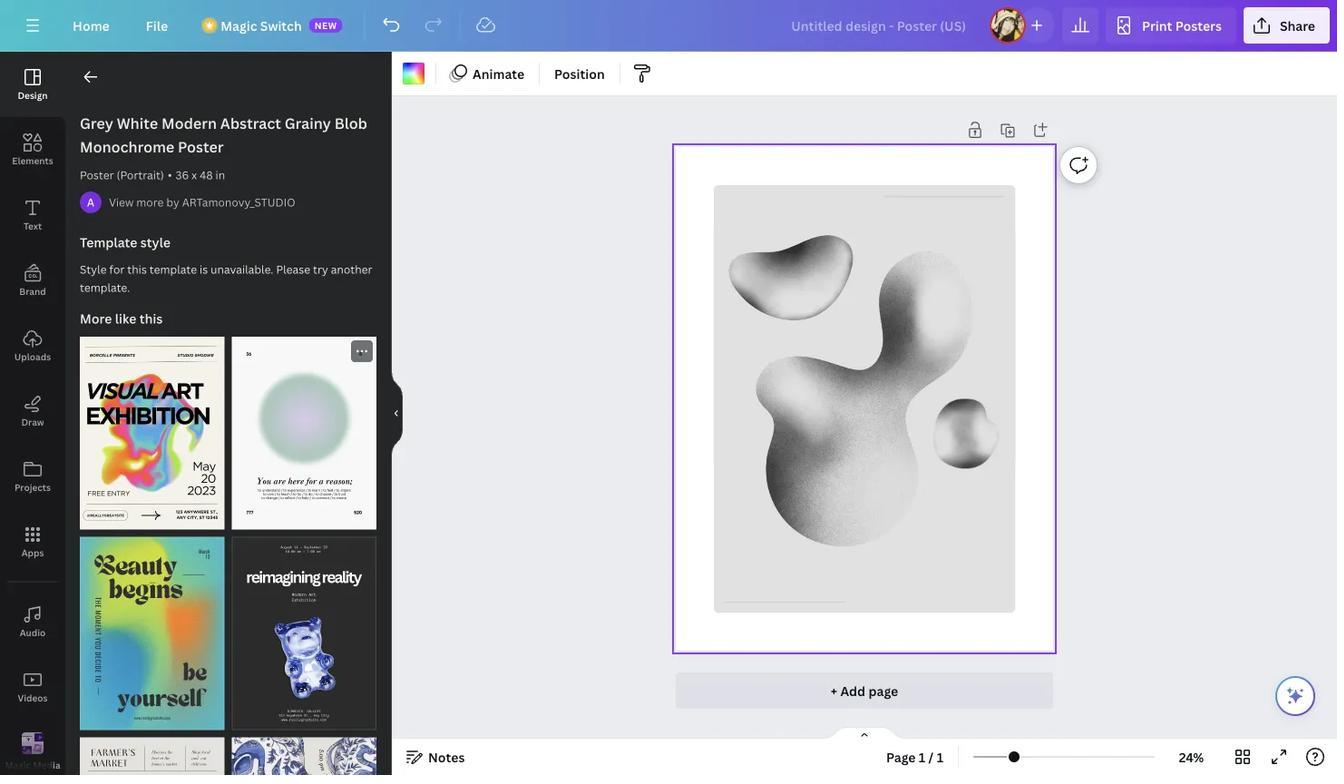 Task type: locate. For each thing, give the bounding box(es) containing it.
1 left /
[[919, 748, 926, 765]]

this for like
[[140, 310, 163, 327]]

file
[[146, 17, 168, 34]]

file button
[[131, 7, 183, 44]]

this right for
[[127, 262, 147, 277]]

share button
[[1244, 7, 1330, 44]]

animate button
[[444, 59, 532, 88]]

poster up "artamonovy_studio" image
[[80, 167, 114, 182]]

new
[[315, 19, 337, 31]]

poster (portrait)
[[80, 167, 164, 182]]

main menu bar
[[0, 0, 1338, 52]]

draw
[[21, 416, 44, 428]]

like
[[115, 310, 137, 327]]

another
[[331, 262, 373, 277]]

template.
[[80, 280, 130, 295]]

poster
[[178, 137, 224, 157], [80, 167, 114, 182]]

artamonovy_studio
[[182, 195, 296, 210]]

videos
[[18, 692, 48, 704]]

modern
[[161, 113, 217, 133]]

grey white modern abstract grainy blob monochrome poster
[[80, 113, 368, 157]]

by
[[166, 195, 179, 210]]

try
[[313, 262, 328, 277]]

magic media button
[[0, 720, 65, 775]]

page
[[869, 682, 899, 699]]

blue beige illustrated ceramic art workshop poster group
[[232, 726, 377, 775]]

in
[[216, 167, 225, 182]]

for
[[109, 262, 125, 277]]

page
[[887, 748, 916, 765]]

1
[[919, 748, 926, 765], [937, 748, 944, 765]]

add
[[841, 682, 866, 699]]

36 x 48 in
[[176, 167, 225, 182]]

audio button
[[0, 589, 65, 654]]

elements button
[[0, 117, 65, 182]]

blue beige illustrated ceramic art workshop poster image
[[232, 737, 377, 775]]

1 vertical spatial magic
[[5, 759, 31, 771]]

0 horizontal spatial magic
[[5, 759, 31, 771]]

abstract
[[220, 113, 281, 133]]

magic left media
[[5, 759, 31, 771]]

this
[[127, 262, 147, 277], [140, 310, 163, 327]]

more
[[136, 195, 164, 210]]

more
[[80, 310, 112, 327]]

magic inside button
[[5, 759, 31, 771]]

magic left the switch
[[221, 17, 257, 34]]

green and pink gradient minimalist motivational poster image
[[232, 337, 377, 530]]

magic inside main menu bar
[[221, 17, 257, 34]]

this right like
[[140, 310, 163, 327]]

ivory minimal visual art exhibition poster image
[[80, 337, 225, 530]]

print posters
[[1143, 17, 1222, 34]]

home link
[[58, 7, 124, 44]]

+ add page
[[831, 682, 899, 699]]

0 vertical spatial this
[[127, 262, 147, 277]]

view more by artamonovy_studio
[[109, 195, 296, 210]]

hide image
[[391, 370, 403, 457]]

magic switch
[[221, 17, 302, 34]]

/
[[929, 748, 934, 765]]

1 horizontal spatial magic
[[221, 17, 257, 34]]

more like this
[[80, 310, 163, 327]]

print posters button
[[1106, 7, 1237, 44]]

ivory minimal visual art exhibition poster group
[[80, 326, 225, 530]]

posters
[[1176, 17, 1222, 34]]

green and pink gradient minimalist motivational poster group
[[232, 337, 377, 530]]

1 right /
[[937, 748, 944, 765]]

1 horizontal spatial poster
[[178, 137, 224, 157]]

0 horizontal spatial 1
[[919, 748, 926, 765]]

1 vertical spatial this
[[140, 310, 163, 327]]

1 horizontal spatial 1
[[937, 748, 944, 765]]

uploads button
[[0, 313, 65, 378]]

design button
[[0, 52, 65, 117]]

brand
[[19, 285, 46, 297]]

media
[[33, 759, 60, 771]]

0 vertical spatial poster
[[178, 137, 224, 157]]

1 vertical spatial poster
[[80, 167, 114, 182]]

magic
[[221, 17, 257, 34], [5, 759, 31, 771]]

projects button
[[0, 444, 65, 509]]

notes button
[[399, 742, 472, 771]]

poster down modern
[[178, 137, 224, 157]]

home
[[73, 17, 110, 34]]

style for this template is unavailable. please try another template.
[[80, 262, 373, 295]]

template
[[80, 234, 137, 251]]

style
[[80, 262, 107, 277]]

artamonovy_studio element
[[80, 191, 102, 213]]

0 vertical spatial magic
[[221, 17, 257, 34]]

print
[[1143, 17, 1173, 34]]

animate
[[473, 65, 525, 82]]

poster inside grey white modern abstract grainy blob monochrome poster
[[178, 137, 224, 157]]

template style
[[80, 234, 171, 251]]

notes
[[428, 748, 465, 765]]

side panel tab list
[[0, 52, 65, 775]]

magic for magic media
[[5, 759, 31, 771]]

view
[[109, 195, 134, 210]]

this inside style for this template is unavailable. please try another template.
[[127, 262, 147, 277]]

24%
[[1179, 748, 1205, 765]]



Task type: vqa. For each thing, say whether or not it's contained in the screenshot.
canva assistant Image
yes



Task type: describe. For each thing, give the bounding box(es) containing it.
black and blue minimalist modern art exhibition poster group
[[232, 526, 377, 730]]

this for for
[[127, 262, 147, 277]]

share
[[1280, 17, 1316, 34]]

grainy
[[285, 113, 331, 133]]

text
[[23, 220, 42, 232]]

2 1 from the left
[[937, 748, 944, 765]]

x
[[192, 167, 197, 182]]

colorful abstract gradient textured self-care inspirational poster group
[[80, 526, 225, 730]]

Design title text field
[[777, 7, 983, 44]]

design
[[18, 89, 48, 101]]

audio
[[20, 626, 46, 638]]

#ffffff image
[[403, 63, 425, 84]]

monochrome
[[80, 137, 174, 157]]

draw button
[[0, 378, 65, 444]]

brand button
[[0, 248, 65, 313]]

24% button
[[1163, 742, 1221, 771]]

text button
[[0, 182, 65, 248]]

view more by artamonovy_studio button
[[109, 193, 296, 211]]

magic media
[[5, 759, 60, 771]]

artamonovy_studio image
[[80, 191, 102, 213]]

unavailable.
[[211, 262, 274, 277]]

blob
[[335, 113, 368, 133]]

pale pink ivory simple minimalistic farmers market poster group
[[80, 726, 225, 775]]

pale pink ivory simple minimalistic farmers market poster image
[[80, 737, 225, 775]]

show pages image
[[821, 726, 908, 741]]

style
[[140, 234, 171, 251]]

videos button
[[0, 654, 65, 720]]

white
[[117, 113, 158, 133]]

+ add page button
[[676, 672, 1054, 709]]

grey
[[80, 113, 113, 133]]

1 1 from the left
[[919, 748, 926, 765]]

48
[[200, 167, 213, 182]]

elements
[[12, 154, 53, 167]]

apps button
[[0, 509, 65, 574]]

please
[[276, 262, 310, 277]]

projects
[[15, 481, 51, 493]]

magic for magic switch
[[221, 17, 257, 34]]

is
[[200, 262, 208, 277]]

36
[[176, 167, 189, 182]]

0 horizontal spatial poster
[[80, 167, 114, 182]]

black and blue minimalist modern art exhibition poster image
[[232, 537, 377, 730]]

canva assistant image
[[1285, 685, 1307, 707]]

page 1 / 1
[[887, 748, 944, 765]]

colorful abstract gradient textured self-care inspirational poster image
[[80, 537, 225, 730]]

uploads
[[14, 350, 51, 363]]

position
[[555, 65, 605, 82]]

+
[[831, 682, 838, 699]]

apps
[[21, 546, 44, 559]]

switch
[[260, 17, 302, 34]]

position button
[[547, 59, 612, 88]]

(portrait)
[[117, 167, 164, 182]]

template
[[150, 262, 197, 277]]



